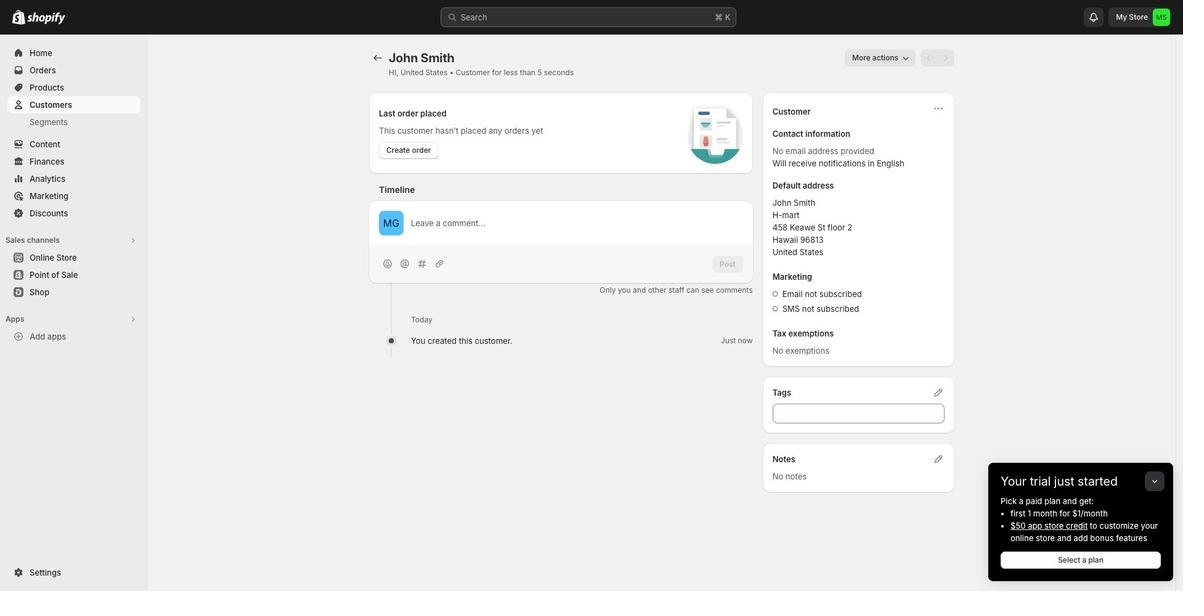 Task type: locate. For each thing, give the bounding box(es) containing it.
None text field
[[773, 404, 945, 423]]

next image
[[940, 52, 952, 64]]

my store image
[[1153, 9, 1171, 26]]

shopify image
[[27, 12, 65, 25]]

avatar with initials m g image
[[379, 211, 404, 235]]



Task type: describe. For each thing, give the bounding box(es) containing it.
Leave a comment... text field
[[411, 217, 743, 229]]

shopify image
[[12, 10, 25, 25]]

previous image
[[923, 52, 936, 64]]



Task type: vqa. For each thing, say whether or not it's contained in the screenshot.
Tab List
no



